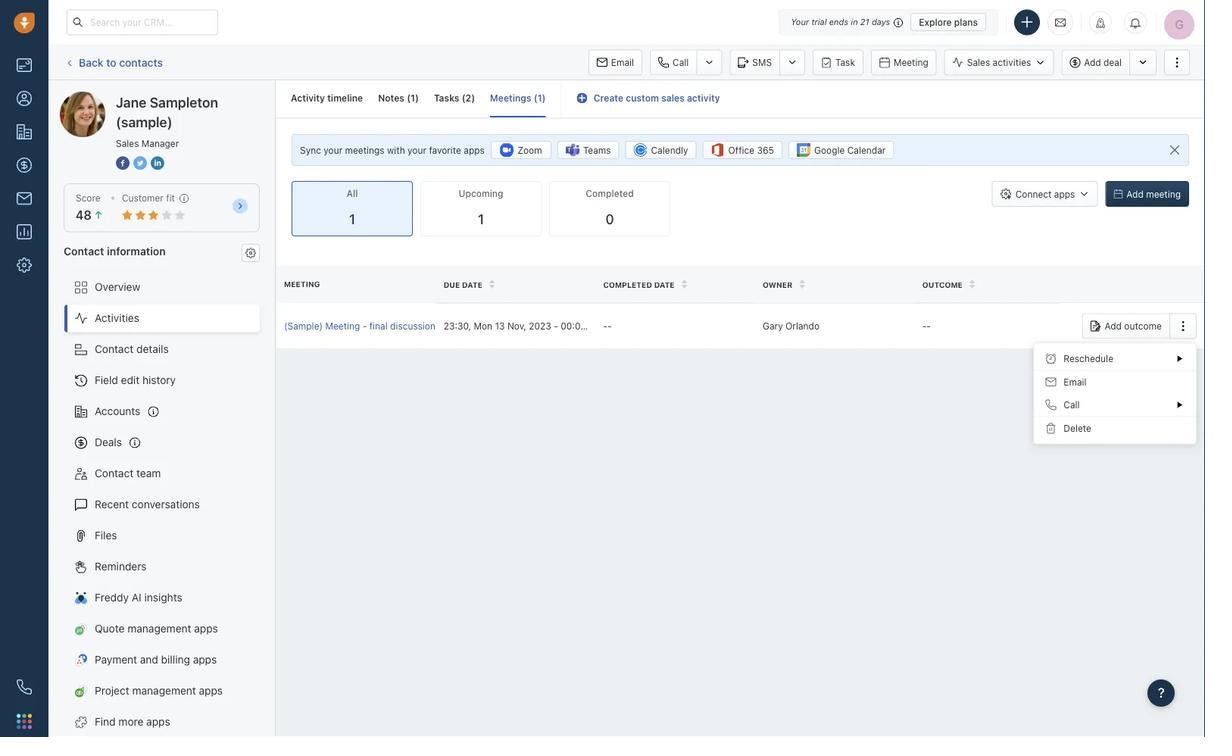 Task type: locate. For each thing, give the bounding box(es) containing it.
1 horizontal spatial email
[[1064, 377, 1087, 387]]

add deal button
[[1062, 50, 1130, 75]]

2 vertical spatial contact
[[95, 467, 134, 480]]

sales up facebook circled icon
[[116, 138, 139, 149]]

( for meetings
[[534, 93, 538, 103]]

1 horizontal spatial your
[[408, 145, 427, 155]]

2 horizontal spatial add
[[1127, 189, 1144, 199]]

teams
[[583, 145, 611, 155]]

email image
[[1055, 16, 1066, 29]]

connect
[[1016, 189, 1052, 199]]

contact up recent
[[95, 467, 134, 480]]

1 horizontal spatial )
[[471, 93, 475, 103]]

teams button
[[558, 141, 619, 159]]

owner
[[763, 280, 793, 289]]

payment and billing apps
[[95, 654, 217, 666]]

meeting down explore
[[894, 57, 929, 68]]

) right 'notes'
[[415, 93, 419, 103]]

0 vertical spatial contact
[[64, 245, 104, 257]]

sales
[[662, 93, 685, 103]]

wed
[[591, 321, 610, 331]]

jane down contacts
[[116, 94, 147, 110]]

email down reschedule
[[1064, 377, 1087, 387]]

add outcome
[[1105, 321, 1162, 331]]

outcome
[[923, 280, 963, 289]]

( for notes
[[407, 93, 411, 103]]

google
[[814, 145, 845, 155]]

2 2023 from the left
[[647, 321, 669, 331]]

management down payment and billing apps
[[132, 685, 196, 697]]

google calendar
[[814, 145, 886, 155]]

2 your from the left
[[408, 145, 427, 155]]

all
[[347, 188, 358, 199]]

(sample) up sales manager
[[116, 114, 172, 130]]

sampleton inside jane sampleton (sample)
[[150, 94, 218, 110]]

0 horizontal spatial deal
[[482, 321, 500, 331]]

completed up '0'
[[586, 188, 634, 199]]

1 horizontal spatial 2023
[[647, 321, 669, 331]]

nov, right "13"
[[508, 321, 526, 331]]

0 vertical spatial deal
[[1104, 57, 1122, 68]]

2 horizontal spatial (
[[534, 93, 538, 103]]

( right tasks
[[462, 93, 466, 103]]

your right the sync
[[324, 145, 343, 155]]

0 vertical spatial call
[[673, 57, 689, 68]]

0 horizontal spatial nov,
[[508, 321, 526, 331]]

sms button
[[730, 50, 780, 75]]

overview
[[95, 281, 140, 293]]

your
[[791, 17, 809, 27]]

sync your meetings with your favorite apps
[[300, 145, 485, 155]]

your trial ends in 21 days
[[791, 17, 890, 27]]

email up create
[[611, 57, 634, 68]]

customer fit
[[122, 193, 175, 203]]

office
[[729, 145, 755, 155]]

) right 'meetings'
[[542, 93, 546, 103]]

explore plans link
[[911, 13, 986, 31]]

1 horizontal spatial date
[[654, 280, 675, 289]]

jane down to
[[90, 91, 114, 104]]

completed for completed date
[[603, 280, 652, 289]]

jane sampleton (sample) up manager
[[116, 94, 218, 130]]

email
[[611, 57, 634, 68], [1064, 377, 1087, 387]]

0 horizontal spatial call
[[673, 57, 689, 68]]

(sample) up manager
[[172, 91, 215, 104]]

call up delete
[[1064, 399, 1080, 410]]

quote management apps
[[95, 622, 218, 635]]

2 -- from the left
[[923, 321, 931, 331]]

accounts
[[95, 405, 140, 418]]

contact details
[[95, 343, 169, 355]]

reschedule button
[[1034, 347, 1196, 370]]

activity timeline
[[291, 93, 363, 103]]

facebook circled image
[[116, 155, 130, 171]]

2 date from the left
[[654, 280, 675, 289]]

1 horizontal spatial nov,
[[625, 321, 644, 331]]

1 2023 from the left
[[529, 321, 551, 331]]

manager
[[142, 138, 179, 149]]

0 horizontal spatial (
[[407, 93, 411, 103]]

freddy
[[95, 591, 129, 604]]

jane
[[90, 91, 114, 104], [116, 94, 147, 110]]

create custom sales activity link
[[577, 93, 720, 103]]

your right with
[[408, 145, 427, 155]]

contact down 48
[[64, 245, 104, 257]]

1 horizontal spatial deal
[[1104, 57, 1122, 68]]

0 vertical spatial completed
[[586, 188, 634, 199]]

meetings
[[345, 145, 385, 155]]

1 vertical spatial sales
[[116, 138, 139, 149]]

1 vertical spatial meeting
[[284, 280, 320, 288]]

1 - from the left
[[363, 321, 367, 331]]

3 ( from the left
[[534, 93, 538, 103]]

project
[[95, 685, 129, 697]]

1 vertical spatial (sample)
[[116, 114, 172, 130]]

conversations
[[132, 498, 200, 511]]

find more apps
[[95, 716, 170, 728]]

00:00,
[[561, 321, 589, 331]]

-- down outcome
[[923, 321, 931, 331]]

gary
[[763, 321, 783, 331]]

0 horizontal spatial --
[[603, 321, 612, 331]]

tasks
[[434, 93, 459, 103]]

jane sampleton (sample)
[[90, 91, 215, 104], [116, 94, 218, 130]]

activity
[[687, 93, 720, 103]]

sales activities button
[[945, 50, 1062, 75], [945, 50, 1054, 75]]

1 vertical spatial call
[[1064, 399, 1080, 410]]

date for completed date
[[654, 280, 675, 289]]

1 horizontal spatial (
[[462, 93, 466, 103]]

meeting left final
[[325, 321, 360, 331]]

1 horizontal spatial add
[[1105, 321, 1122, 331]]

0 vertical spatial sales
[[967, 57, 990, 68]]

2023 right 15
[[647, 321, 669, 331]]

sampleton up manager
[[150, 94, 218, 110]]

0 vertical spatial management
[[127, 622, 191, 635]]

23:30, mon 13 nov, 2023 - 00:00, wed 15 nov, 2023
[[444, 321, 669, 331]]

freshworks switcher image
[[17, 714, 32, 729]]

0 horizontal spatial 2023
[[529, 321, 551, 331]]

recent
[[95, 498, 129, 511]]

1 ) from the left
[[415, 93, 419, 103]]

--
[[603, 321, 612, 331], [923, 321, 931, 331]]

3 ) from the left
[[542, 93, 546, 103]]

2023 left 00:00, on the top left of the page
[[529, 321, 551, 331]]

2 horizontal spatial )
[[542, 93, 546, 103]]

nov,
[[508, 321, 526, 331], [625, 321, 644, 331]]

to
[[106, 56, 116, 68]]

-
[[363, 321, 367, 331], [554, 321, 558, 331], [603, 321, 608, 331], [608, 321, 612, 331], [923, 321, 927, 331], [927, 321, 931, 331]]

notes ( 1 )
[[378, 93, 419, 103]]

reminders
[[95, 560, 147, 573]]

nov, right 15
[[625, 321, 644, 331]]

completed
[[586, 188, 634, 199], [603, 280, 652, 289]]

call button up delete
[[1034, 394, 1196, 416]]

1 horizontal spatial jane
[[116, 94, 147, 110]]

upcoming
[[459, 188, 503, 199]]

) right tasks
[[471, 93, 475, 103]]

0 vertical spatial add
[[1084, 57, 1101, 68]]

recent conversations
[[95, 498, 200, 511]]

call up sales
[[673, 57, 689, 68]]

1 right 'notes'
[[411, 93, 415, 103]]

( for tasks
[[462, 93, 466, 103]]

0 vertical spatial meeting
[[894, 57, 929, 68]]

0 horizontal spatial email
[[611, 57, 634, 68]]

sales left activities
[[967, 57, 990, 68]]

2023
[[529, 321, 551, 331], [647, 321, 669, 331]]

( right 'meetings'
[[534, 93, 538, 103]]

email button
[[589, 50, 643, 75]]

call button up sales
[[650, 50, 697, 75]]

add
[[1084, 57, 1101, 68], [1127, 189, 1144, 199], [1105, 321, 1122, 331]]

field
[[95, 374, 118, 386]]

customer
[[122, 193, 164, 203]]

more
[[119, 716, 144, 728]]

(sample)
[[172, 91, 215, 104], [116, 114, 172, 130]]

1 vertical spatial completed
[[603, 280, 652, 289]]

1 horizontal spatial --
[[923, 321, 931, 331]]

meeting up (sample)
[[284, 280, 320, 288]]

1 horizontal spatial call button
[[1034, 394, 1196, 416]]

apps up payment and billing apps
[[194, 622, 218, 635]]

1 vertical spatial email
[[1064, 377, 1087, 387]]

call
[[673, 57, 689, 68], [1064, 399, 1080, 410]]

completed up 15
[[603, 280, 652, 289]]

0 horizontal spatial )
[[415, 93, 419, 103]]

0 vertical spatial (sample)
[[172, 91, 215, 104]]

ai
[[132, 591, 141, 604]]

1 date from the left
[[462, 280, 483, 289]]

0 horizontal spatial sales
[[116, 138, 139, 149]]

2 vertical spatial add
[[1105, 321, 1122, 331]]

contact down activities
[[95, 343, 134, 355]]

5 - from the left
[[923, 321, 927, 331]]

favorite
[[429, 145, 461, 155]]

1 right 'meetings'
[[538, 93, 542, 103]]

deal inside button
[[1104, 57, 1122, 68]]

information
[[107, 245, 166, 257]]

back
[[79, 56, 103, 68]]

call button
[[650, 50, 697, 75], [1034, 394, 1196, 416]]

1 horizontal spatial sales
[[967, 57, 990, 68]]

)
[[415, 93, 419, 103], [471, 93, 475, 103], [542, 93, 546, 103]]

0 vertical spatial email
[[611, 57, 634, 68]]

Search your CRM... text field
[[67, 9, 218, 35]]

reschedule
[[1064, 353, 1114, 364]]

final
[[370, 321, 388, 331]]

-- left 15
[[603, 321, 612, 331]]

task button
[[813, 50, 864, 75]]

edit
[[121, 374, 140, 386]]

2 horizontal spatial meeting
[[894, 57, 929, 68]]

0 horizontal spatial add
[[1084, 57, 1101, 68]]

1 vertical spatial call button
[[1034, 394, 1196, 416]]

3 - from the left
[[603, 321, 608, 331]]

2 ) from the left
[[471, 93, 475, 103]]

add for add outcome
[[1105, 321, 1122, 331]]

0 horizontal spatial date
[[462, 280, 483, 289]]

completed date
[[603, 280, 675, 289]]

add outcome button
[[1082, 313, 1170, 339]]

0 horizontal spatial your
[[324, 145, 343, 155]]

1 vertical spatial contact
[[95, 343, 134, 355]]

2 ( from the left
[[462, 93, 466, 103]]

0 vertical spatial call button
[[650, 50, 697, 75]]

ends
[[829, 17, 849, 27]]

1 vertical spatial management
[[132, 685, 196, 697]]

call inside the call link
[[673, 57, 689, 68]]

1 ( from the left
[[407, 93, 411, 103]]

delete
[[1064, 423, 1092, 434]]

management up payment and billing apps
[[127, 622, 191, 635]]

( right 'notes'
[[407, 93, 411, 103]]

2 vertical spatial meeting
[[325, 321, 360, 331]]

add inside button
[[1127, 189, 1144, 199]]

1 nov, from the left
[[508, 321, 526, 331]]

sales activities
[[967, 57, 1031, 68]]

1 vertical spatial add
[[1127, 189, 1144, 199]]

discussion
[[390, 321, 436, 331]]

explore plans
[[919, 17, 978, 27]]



Task type: vqa. For each thing, say whether or not it's contained in the screenshot.
the the inside the (Sample) Send the proposal document link
no



Task type: describe. For each thing, give the bounding box(es) containing it.
add meeting button
[[1106, 181, 1190, 207]]

plans
[[955, 17, 978, 27]]

sales for sales manager
[[116, 138, 139, 149]]

23:30,
[[444, 321, 471, 331]]

days
[[872, 17, 890, 27]]

) for tasks ( 2 )
[[471, 93, 475, 103]]

office 365 button
[[703, 141, 783, 159]]

13
[[495, 321, 505, 331]]

tasks ( 2 )
[[434, 93, 475, 103]]

1 down upcoming
[[478, 211, 484, 227]]

meetings ( 1 )
[[490, 93, 546, 103]]

) for notes ( 1 )
[[415, 93, 419, 103]]

add deal
[[1084, 57, 1122, 68]]

management for project
[[132, 685, 196, 697]]

fit
[[166, 193, 175, 203]]

apps down payment and billing apps
[[199, 685, 223, 697]]

2 - from the left
[[554, 321, 558, 331]]

back to contacts link
[[64, 51, 164, 74]]

back to contacts
[[79, 56, 163, 68]]

due date
[[444, 280, 483, 289]]

apps right favorite
[[464, 145, 485, 155]]

sampleton down contacts
[[116, 91, 169, 104]]

contact team
[[95, 467, 161, 480]]

billing
[[161, 654, 190, 666]]

1 horizontal spatial meeting
[[325, 321, 360, 331]]

activities
[[95, 312, 139, 324]]

1 vertical spatial deal
[[482, 321, 500, 331]]

insights
[[144, 591, 182, 604]]

linkedin circled image
[[151, 155, 164, 171]]

with
[[387, 145, 405, 155]]

apps right billing
[[193, 654, 217, 666]]

create
[[594, 93, 624, 103]]

contact for contact team
[[95, 467, 134, 480]]

orlando
[[786, 321, 820, 331]]

0 horizontal spatial jane
[[90, 91, 114, 104]]

task
[[836, 57, 855, 68]]

sales for sales activities
[[967, 57, 990, 68]]

365
[[757, 145, 774, 155]]

deals
[[95, 436, 122, 449]]

timeline
[[327, 93, 363, 103]]

add for add meeting
[[1127, 189, 1144, 199]]

add meeting
[[1127, 189, 1181, 199]]

office 365
[[729, 145, 774, 155]]

quote
[[95, 622, 125, 635]]

(sample) meeting - final discussion about the deal
[[284, 321, 500, 331]]

4 - from the left
[[608, 321, 612, 331]]

in
[[851, 17, 858, 27]]

(sample) meeting - final discussion about the deal link
[[284, 320, 500, 333]]

twitter circled image
[[133, 155, 147, 171]]

mon
[[474, 321, 493, 331]]

date for due date
[[462, 280, 483, 289]]

custom
[[626, 93, 659, 103]]

48
[[76, 208, 92, 222]]

add for add deal
[[1084, 57, 1101, 68]]

0 horizontal spatial call button
[[650, 50, 697, 75]]

sync
[[300, 145, 321, 155]]

apps right the connect
[[1055, 189, 1075, 199]]

details
[[136, 343, 169, 355]]

meeting inside button
[[894, 57, 929, 68]]

due
[[444, 280, 460, 289]]

the
[[465, 321, 479, 331]]

6 - from the left
[[927, 321, 931, 331]]

phone element
[[9, 672, 39, 702]]

zoom button
[[491, 141, 551, 159]]

contact for contact details
[[95, 343, 134, 355]]

find
[[95, 716, 116, 728]]

explore
[[919, 17, 952, 27]]

2 nov, from the left
[[625, 321, 644, 331]]

0
[[606, 211, 614, 227]]

contact information
[[64, 245, 166, 257]]

2
[[466, 93, 471, 103]]

and
[[140, 654, 158, 666]]

1 down all
[[349, 211, 355, 227]]

mng settings image
[[245, 248, 256, 258]]

email inside button
[[611, 57, 634, 68]]

google calendar button
[[789, 141, 894, 159]]

notes
[[378, 93, 405, 103]]

) for meetings ( 1 )
[[542, 93, 546, 103]]

apps right more
[[146, 716, 170, 728]]

contacts
[[119, 56, 163, 68]]

1 horizontal spatial call
[[1064, 399, 1080, 410]]

call link
[[650, 50, 697, 75]]

payment
[[95, 654, 137, 666]]

about
[[438, 321, 463, 331]]

- inside the (sample) meeting - final discussion about the deal link
[[363, 321, 367, 331]]

contact for contact information
[[64, 245, 104, 257]]

activities
[[993, 57, 1031, 68]]

calendly button
[[625, 141, 697, 159]]

calendly
[[651, 145, 688, 155]]

freddy ai insights
[[95, 591, 182, 604]]

meeting
[[1146, 189, 1181, 199]]

(sample) inside jane sampleton (sample)
[[116, 114, 172, 130]]

1 your from the left
[[324, 145, 343, 155]]

phone image
[[17, 680, 32, 695]]

1 -- from the left
[[603, 321, 612, 331]]

meetings
[[490, 93, 532, 103]]

field edit history
[[95, 374, 176, 386]]

jane sampleton (sample) down contacts
[[90, 91, 215, 104]]

management for quote
[[127, 622, 191, 635]]

team
[[136, 467, 161, 480]]

trial
[[812, 17, 827, 27]]

0 horizontal spatial meeting
[[284, 280, 320, 288]]

sms
[[753, 57, 772, 68]]

completed for completed
[[586, 188, 634, 199]]

score
[[76, 193, 101, 203]]



